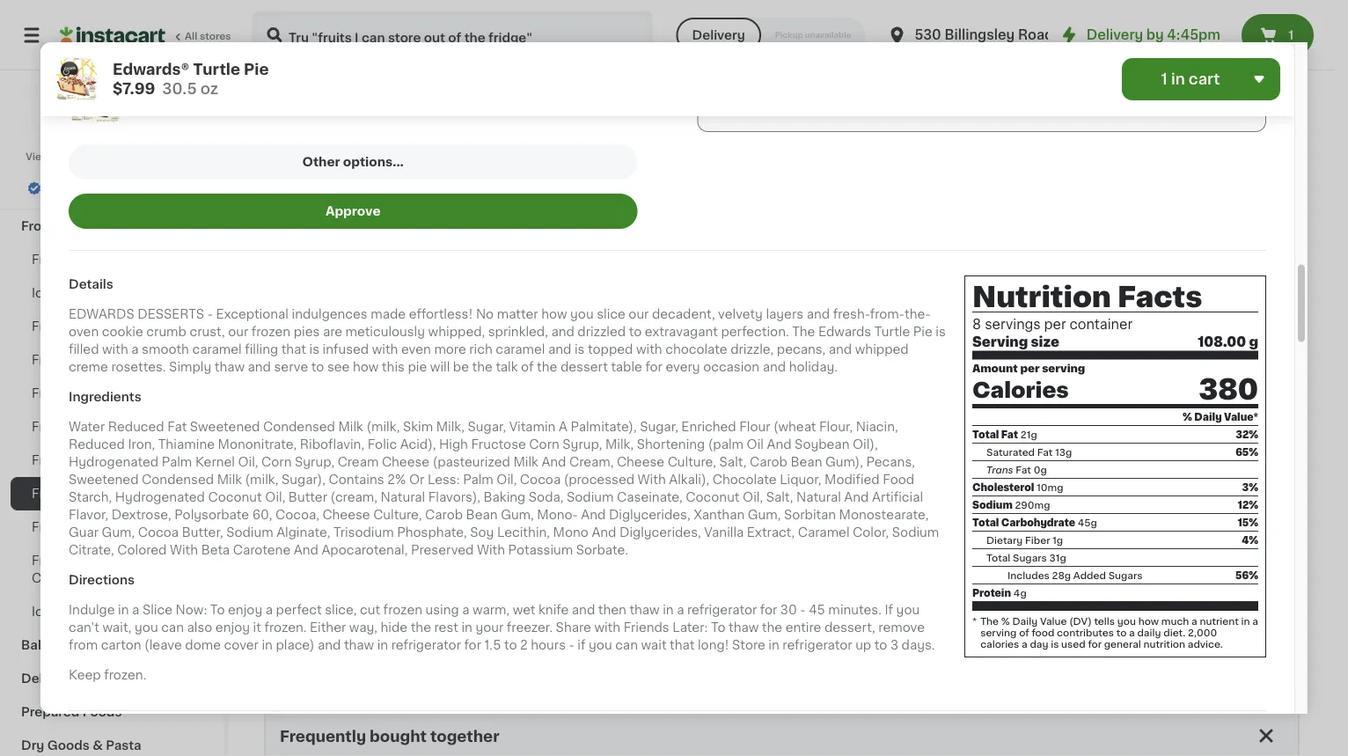 Task type: describe. For each thing, give the bounding box(es) containing it.
sodium down cholesterol
[[973, 500, 1013, 510]]

0 horizontal spatial 3
[[274, 538, 286, 556]]

a right using at the left bottom
[[462, 604, 470, 616]]

oz inside edwards® turtle pie $7.99 30.5 oz
[[201, 81, 218, 96]]

sponsored badge image down the slice at the top left of page
[[614, 321, 667, 332]]

sodium down the (processed
[[567, 491, 614, 503]]

the-
[[905, 308, 931, 320]]

0 vertical spatial our
[[629, 308, 649, 320]]

the down rich
[[472, 361, 493, 373]]

1 horizontal spatial can
[[615, 639, 638, 651]]

$ left dietary
[[968, 539, 974, 548]]

dry goods & pasta
[[21, 739, 141, 752]]

effortless!
[[409, 308, 473, 320]]

wet
[[513, 604, 536, 616]]

pie up options...
[[373, 82, 392, 94]]

to up topped
[[629, 326, 642, 338]]

is up dessert at the left top of page
[[575, 343, 585, 355]]

and up sorbate.
[[592, 526, 617, 539]]

(palm
[[709, 438, 744, 451]]

oil, up xanthan
[[743, 491, 763, 503]]

rosettes.
[[111, 361, 166, 373]]

is left the serving on the top
[[936, 326, 946, 338]]

total sugars 31g
[[987, 553, 1067, 562]]

are
[[323, 326, 342, 338]]

frozen for frozen breads & doughs
[[32, 521, 73, 533]]

policy.
[[89, 152, 123, 162]]

frozen inside indulge in a slice now: to enjoy a perfect slice, cut frozen using a warm, wet knife and then thaw in a refrigerator for 30 - 45 minutes. if you can't wait, you can also enjoy it frozen. either way, hide the rest in your freezer. share with friends later: to thaw the entire dessert, remove from carton (leave dome cover in place) and thaw in refrigerator for 1.5 to 2 hours - if you can wait that long! store in refrigerator up to 3 days.
[[383, 604, 423, 616]]

& for cream
[[98, 287, 108, 299]]

0 horizontal spatial (690)
[[329, 24, 356, 33]]

1 vertical spatial diglycerides,
[[620, 526, 701, 539]]

sponsored badge image down the diet.
[[1139, 647, 1193, 657]]

and up soda,
[[542, 456, 566, 468]]

billingsley
[[945, 29, 1015, 41]]

edwards® hershey's chocolate créme pie image
[[69, 71, 121, 123]]

frozen meat & seafood
[[32, 454, 176, 467]]

0 vertical spatial corn
[[529, 438, 560, 451]]

& for pizzas
[[118, 254, 128, 266]]

1 horizontal spatial cheese
[[382, 456, 430, 468]]

sponsored badge image up the holiday. on the right of the page
[[789, 339, 842, 349]]

2 vertical spatial total
[[987, 553, 1011, 562]]

2 horizontal spatial cheese
[[617, 456, 665, 468]]

prepared
[[21, 706, 80, 718]]

4g
[[1014, 588, 1027, 598]]

0 horizontal spatial milk,
[[436, 421, 465, 433]]

0 vertical spatial diglycerides,
[[609, 509, 691, 521]]

(wheat
[[774, 421, 817, 433]]

16 oz
[[614, 596, 639, 606]]

premium
[[1139, 275, 1195, 287]]

pie right 28g
[[1076, 579, 1096, 591]]

daily inside * the % daily value (dv) tells you how much a nutrient in a serving of food contributes to a daily diet. 2,000 calories a day is used for general nutrition advice.
[[1013, 616, 1038, 626]]

12%
[[1238, 500, 1259, 510]]

1 horizontal spatial carob
[[750, 456, 788, 468]]

thaw up store
[[729, 621, 759, 634]]

turtle for edwards® turtle pie
[[503, 561, 538, 574]]

saturated
[[987, 447, 1035, 457]]

includes
[[1008, 570, 1050, 580]]

7 left dietary
[[974, 538, 985, 556]]

pie down potassium
[[541, 561, 561, 574]]

is down pies
[[309, 343, 320, 355]]

0 horizontal spatial chocolate
[[261, 82, 325, 94]]

frozen for frozen fruits
[[32, 354, 73, 366]]

& for goods
[[93, 739, 103, 752]]

0 vertical spatial can
[[161, 621, 184, 634]]

1 for 1
[[1289, 29, 1294, 41]]

fl
[[989, 21, 996, 31]]

sorbate.
[[576, 544, 628, 556]]

add button up the 'value*'
[[1227, 373, 1295, 405]]

ice for ice cream & popsicles
[[32, 287, 51, 299]]

1 vertical spatial per
[[1021, 364, 1040, 374]]

fat for trans fat 0g
[[1016, 465, 1032, 474]]

36 oz for (115)
[[789, 38, 816, 47]]

target logo image
[[96, 92, 129, 125]]

1 horizontal spatial syrup,
[[563, 438, 602, 451]]

in right cover
[[262, 639, 273, 651]]

you right 'if'
[[589, 639, 612, 651]]

drizzle,
[[731, 343, 774, 355]]

with inside indulge in a slice now: to enjoy a perfect slice, cut frozen using a warm, wet knife and then thaw in a refrigerator for 30 - 45 minutes. if you can't wait, you can also enjoy it frozen. either way, hide the rest in your freezer. share with friends later: to thaw the entire dessert, remove from carton (leave dome cover in place) and thaw in refrigerator for 1.5 to 2 hours - if you can wait that long! store in refrigerator up to 3 days.
[[595, 621, 621, 634]]

with...
[[245, 32, 291, 47]]

1 vertical spatial (690)
[[854, 312, 881, 321]]

oz inside button
[[998, 21, 1010, 31]]

and up the holiday. on the right of the page
[[829, 343, 852, 355]]

2 horizontal spatial refrigerator
[[783, 639, 853, 651]]

0 horizontal spatial 38
[[439, 20, 452, 30]]

turtle for edwards® turtle pie $7.99 30.5 oz
[[193, 62, 240, 77]]

way,
[[349, 621, 378, 634]]

frozen broths & juice concentrate link
[[11, 544, 214, 595]]

with down cookie
[[102, 343, 128, 355]]

frozen for frozen vegetables
[[32, 387, 73, 400]]

and down alginate,
[[294, 544, 319, 556]]

instacart.
[[96, 166, 144, 176]]

a inside edwards desserts - exceptional indulgences made effortless! no matter how you slice our decadent, velvety layers and fresh-from-the- oven cookie crumb crust, our frozen pies are meticulously whipped, sprinkled, and drizzled to extravagant perfection. the edwards turtle pie is filled with a smooth caramel filling that is infused with even more rich caramel and is topped with chocolate drizzle, pecans, and whipped creme rosettes. simply thaw and serve to see how this pie will be the talk of the dessert table for every occasion and holiday.
[[131, 343, 139, 355]]

advice.
[[1188, 639, 1224, 649]]

oil
[[747, 438, 764, 451]]

$ down 60,
[[268, 539, 274, 548]]

0 horizontal spatial if
[[69, 32, 80, 47]]

hershey's inside "edwards® hershey's chocolate créme pie"
[[1028, 561, 1090, 574]]

0 vertical spatial hydrogenated
[[69, 456, 159, 468]]

2 many from the left
[[1157, 630, 1185, 640]]

total for saturated fat 13g
[[973, 430, 999, 439]]

container
[[1070, 318, 1133, 331]]

dextrose,
[[112, 509, 171, 521]]

dome
[[185, 639, 221, 651]]

2 caramel from the left
[[496, 343, 545, 355]]

1 vertical spatial reduced
[[69, 438, 125, 451]]

0 horizontal spatial with
[[170, 544, 198, 556]]

in inside field
[[1172, 72, 1186, 87]]

1 vertical spatial salt,
[[766, 491, 794, 503]]

freezer.
[[507, 621, 553, 634]]

store
[[732, 639, 766, 651]]

or
[[409, 473, 425, 486]]

1 vertical spatial culture,
[[373, 509, 422, 521]]

perfection.
[[721, 326, 789, 338]]

with up table
[[636, 343, 663, 355]]

1 horizontal spatial how
[[542, 308, 567, 320]]

1 vertical spatial -
[[801, 604, 806, 616]]

2 stock from the left
[[1198, 630, 1226, 640]]

to left see
[[311, 361, 324, 373]]

7 favorite day creme brulee 2 each
[[964, 234, 1087, 302]]

1 horizontal spatial 2
[[614, 38, 620, 47]]

0 horizontal spatial palm
[[162, 456, 192, 468]]

service type group
[[677, 18, 866, 53]]

1 vertical spatial bean
[[466, 509, 498, 521]]

frozen pizzas & meals link
[[11, 243, 214, 276]]

1 vertical spatial hydrogenated
[[115, 491, 205, 503]]

0 horizontal spatial cocoa
[[138, 526, 179, 539]]

2 horizontal spatial milk
[[514, 456, 539, 468]]

of inside edwards desserts - exceptional indulgences made effortless! no matter how you slice our decadent, velvety layers and fresh-from-the- oven cookie crumb crust, our frozen pies are meticulously whipped, sprinkled, and drizzled to extravagant perfection. the edwards turtle pie is filled with a smooth caramel filling that is infused with even more rich caramel and is topped with chocolate drizzle, pecans, and whipped creme rosettes. simply thaw and serve to see how this pie will be the talk of the dessert table for every occasion and holiday.
[[521, 361, 534, 373]]

amount per serving
[[973, 364, 1086, 374]]

vanilla
[[704, 526, 744, 539]]

a left day
[[1022, 639, 1028, 649]]

6 up layers
[[799, 234, 812, 252]]

sponsored badge image up the whipped,
[[439, 305, 492, 315]]

1 (231) from the left
[[329, 598, 353, 608]]

0 horizontal spatial frozen.
[[104, 669, 146, 681]]

36 oz up pecans,
[[789, 326, 816, 336]]

ice for ice
[[32, 606, 51, 618]]

a up later:
[[677, 604, 684, 616]]

caramel
[[798, 526, 850, 539]]

1 vertical spatial condensed
[[142, 473, 214, 486]]

1 stock from the left
[[323, 630, 351, 640]]

and up mono
[[581, 509, 606, 521]]

1 many from the left
[[282, 630, 310, 640]]

2 dish from the left
[[1139, 579, 1167, 591]]

slice
[[143, 604, 173, 616]]

and left fresh-
[[807, 308, 830, 320]]

0 horizontal spatial cheese
[[323, 509, 370, 521]]

a right nutrient at the right bottom of the page
[[1253, 616, 1259, 626]]

1 horizontal spatial condensed
[[263, 421, 335, 433]]

and down "(wheat"
[[767, 438, 792, 451]]

creme
[[1045, 257, 1087, 270]]

a left 'slice'
[[132, 604, 139, 616]]

serving size
[[973, 336, 1060, 349]]

all stores link
[[60, 11, 232, 60]]

calories
[[973, 379, 1069, 401]]

1 vertical spatial enjoy
[[216, 621, 250, 634]]

0 horizontal spatial 8
[[264, 326, 271, 336]]

1 vertical spatial our
[[228, 326, 248, 338]]

in up 'wait,'
[[118, 604, 129, 616]]

if
[[578, 639, 586, 651]]

I would like my shopper to... text field
[[698, 71, 1267, 132]]

fat for total fat 21g
[[1002, 430, 1019, 439]]

oil, up baking on the bottom of page
[[497, 473, 517, 486]]

page 1 of 7 group
[[280, 754, 1284, 756]]

is inside * the % daily value (dv) tells you how much a nutrient in a serving of food contributes to a daily diet. 2,000 calories a day is used for general nutrition advice.
[[1051, 639, 1059, 649]]

1 crusts, from the left
[[343, 561, 387, 574]]

pie inside edwards® turtle pie $7.99 30.5 oz
[[244, 62, 269, 77]]

pie left 56%
[[1196, 561, 1215, 574]]

0 horizontal spatial gum,
[[102, 526, 135, 539]]

0 vertical spatial to
[[210, 604, 225, 616]]

edwards® down "preserved"
[[439, 561, 500, 574]]

decadent,
[[652, 308, 715, 320]]

diet.
[[1164, 628, 1186, 637]]

kernel
[[195, 456, 235, 468]]

monostearate,
[[839, 509, 929, 521]]

and up share
[[572, 604, 595, 616]]

0 horizontal spatial (114)
[[679, 24, 701, 33]]

$ down phosphate,
[[443, 539, 449, 548]]

1 horizontal spatial serving
[[1042, 364, 1086, 374]]

bought
[[370, 729, 427, 744]]

calories
[[981, 639, 1020, 649]]

broths
[[76, 555, 117, 567]]

cover
[[224, 639, 259, 651]]

0g
[[1034, 465, 1047, 474]]

made
[[371, 308, 406, 320]]

0 horizontal spatial $ 3 89
[[268, 538, 301, 556]]

& left eggs
[[58, 86, 69, 99]]

2,000
[[1188, 628, 1218, 637]]

2 horizontal spatial gum,
[[748, 509, 781, 521]]

1 horizontal spatial bean
[[791, 456, 823, 468]]

1 horizontal spatial 38 oz
[[614, 308, 641, 318]]

frozen breakfast
[[32, 421, 135, 433]]

and up dessert at the left top of page
[[548, 343, 572, 355]]

iron,
[[128, 438, 155, 451]]

pie inside 7 edwards® edwards premium desserts cookies and crème pie
[[1264, 292, 1283, 305]]

0 horizontal spatial salt,
[[720, 456, 747, 468]]

to right the 1.5 on the bottom left of the page
[[504, 639, 517, 651]]

2 pillsbury pie crusts, deep dish from the left
[[1139, 561, 1299, 591]]

in down hide
[[377, 639, 388, 651]]

goods
[[47, 739, 90, 752]]

1 vertical spatial seafood
[[124, 454, 176, 467]]

1 vertical spatial milk,
[[606, 438, 634, 451]]

0 vertical spatial reduced
[[108, 421, 164, 433]]

add right 380 on the right of the page
[[1260, 383, 1286, 395]]

tells
[[1095, 616, 1115, 626]]

1 vertical spatial 30.5
[[439, 595, 462, 604]]

a left perfect
[[266, 604, 273, 616]]

oil, down mononitrate,
[[238, 456, 258, 468]]

edwards inside edwards desserts - exceptional indulgences made effortless! no matter how you slice our decadent, velvety layers and fresh-from-the- oven cookie crumb crust, our frozen pies are meticulously whipped, sprinkled, and drizzled to extravagant perfection. the edwards turtle pie is filled with a smooth caramel filling that is infused with even more rich caramel and is topped with chocolate drizzle, pecans, and whipped creme rosettes. simply thaw and serve to see how this pie will be the talk of the dessert table for every occasion and holiday.
[[819, 326, 872, 338]]

edwards inside 7 edwards® edwards premium desserts cookies and crème pie
[[1203, 257, 1256, 270]]

all
[[185, 31, 197, 41]]

desserts inside edwards® edwards singles desserts key lime pie slices 2pk
[[837, 579, 893, 591]]

ingredients
[[69, 391, 141, 403]]

sorbitan
[[784, 509, 836, 521]]

1 horizontal spatial gum,
[[501, 509, 534, 521]]

0 vertical spatial daily
[[1195, 412, 1222, 422]]

frozen for frozen breakfast
[[32, 421, 73, 433]]

0 vertical spatial of
[[113, 32, 129, 47]]

6 left 79
[[624, 538, 637, 556]]

pie inside edwards desserts - exceptional indulgences made effortless! no matter how you slice our decadent, velvety layers and fresh-from-the- oven cookie crumb crust, our frozen pies are meticulously whipped, sprinkled, and drizzled to extravagant perfection. the edwards turtle pie is filled with a smooth caramel filling that is infused with even more rich caramel and is topped with chocolate drizzle, pecans, and whipped creme rosettes. simply thaw and serve to see how this pie will be the talk of the dessert table for every occasion and holiday.
[[914, 326, 933, 338]]

crumb
[[146, 326, 187, 338]]

you up remove
[[897, 604, 920, 616]]

potassium
[[508, 544, 573, 556]]

pie down apocarotenal,
[[320, 561, 340, 574]]

36 for (115)
[[789, 38, 802, 47]]

and down either
[[318, 639, 341, 651]]

thaw up friends at the bottom of page
[[630, 604, 660, 616]]

& inside 'link'
[[57, 153, 67, 166]]

the down 30
[[762, 621, 783, 634]]

0 vertical spatial créme
[[328, 82, 370, 94]]

2 natural from the left
[[797, 491, 841, 503]]

0 horizontal spatial (milk,
[[245, 473, 279, 486]]

edwards® inside edwards® edwards singles desserts key lime pie slices 2pk
[[789, 561, 850, 574]]

frozen for frozen snacks
[[32, 320, 73, 333]]

and down drizzle,
[[763, 361, 786, 373]]

dietary
[[987, 535, 1023, 545]]

fresh-
[[833, 308, 870, 320]]

1 vertical spatial to
[[711, 621, 726, 634]]

2 pillsbury from the left
[[1139, 561, 1192, 574]]

(dv)
[[1070, 616, 1092, 626]]

36 for (690)
[[264, 38, 277, 47]]

2 vertical spatial -
[[569, 639, 575, 651]]

sodium 290mg
[[973, 500, 1051, 510]]

edwards® inside edwards® turtle pie $7.99 30.5 oz
[[113, 62, 190, 77]]

oil, up 60,
[[265, 491, 285, 503]]

1 horizontal spatial snacks
[[76, 320, 121, 333]]

every
[[666, 361, 700, 373]]

0 vertical spatial edwards® hershey's chocolate créme pie
[[132, 82, 392, 94]]

0 horizontal spatial refrigerator
[[391, 639, 461, 651]]

that inside indulge in a slice now: to enjoy a perfect slice, cut frozen using a warm, wet knife and then thaw in a refrigerator for 30 - 45 minutes. if you can't wait, you can also enjoy it frozen. either way, hide the rest in your freezer. share with friends later: to thaw the entire dessert, remove from carton (leave dome cover in place) and thaw in refrigerator for 1.5 to 2 hours - if you can wait that long! store in refrigerator up to 3 days.
[[670, 639, 695, 651]]

produce
[[21, 53, 75, 65]]

in left "6.5" in the right of the page
[[769, 639, 780, 651]]

the inside edwards desserts - exceptional indulgences made effortless! no matter how you slice our decadent, velvety layers and fresh-from-the- oven cookie crumb crust, our frozen pies are meticulously whipped, sprinkled, and drizzled to extravagant perfection. the edwards turtle pie is filled with a smooth caramel filling that is infused with even more rich caramel and is topped with chocolate drizzle, pecans, and whipped creme rosettes. simply thaw and serve to see how this pie will be the talk of the dessert table for every occasion and holiday.
[[792, 326, 816, 338]]

30
[[781, 604, 797, 616]]

in right rest
[[462, 621, 473, 634]]

pecans,
[[777, 343, 826, 355]]

sodium down monostearate,
[[892, 526, 940, 539]]

$ inside $ 4 69
[[793, 539, 799, 548]]

also
[[187, 621, 212, 634]]

& for breads
[[123, 521, 133, 533]]

the left rest
[[411, 621, 431, 634]]

% inside * the % daily value (dv) tells you how much a nutrient in a serving of food contributes to a daily diet. 2,000 calories a day is used for general nutrition advice.
[[1002, 616, 1010, 626]]

total for dietary fiber 1g
[[973, 518, 999, 527]]

1 horizontal spatial refrigerator
[[688, 604, 757, 616]]

breakfast
[[76, 421, 135, 433]]

28g
[[1052, 570, 1071, 580]]

1 horizontal spatial (milk,
[[367, 421, 400, 433]]

in down perfect
[[312, 630, 321, 640]]

vegetables
[[76, 387, 146, 400]]

530 billingsley road
[[915, 29, 1054, 41]]

frozen pizzas & meals
[[32, 254, 168, 266]]

then
[[598, 604, 627, 616]]

0 horizontal spatial milk
[[217, 473, 242, 486]]

100%
[[45, 184, 72, 193]]

and down "filling"
[[248, 361, 271, 373]]

in up friends at the bottom of page
[[663, 604, 674, 616]]

0 horizontal spatial corn
[[262, 456, 292, 468]]

frequently bought together section
[[264, 703, 1300, 756]]

approve
[[326, 205, 381, 218]]

0 horizontal spatial 89
[[288, 539, 301, 548]]

thaw down way, at the left bottom of the page
[[344, 639, 374, 651]]

edwards® down stock,
[[132, 82, 192, 94]]

36 up pecans,
[[789, 326, 802, 336]]

7 left soy
[[449, 538, 460, 556]]

a up general
[[1130, 628, 1135, 637]]

the left dessert at the left top of page
[[537, 361, 558, 373]]

0 horizontal spatial 38 oz
[[439, 20, 466, 30]]

sodium up carotene
[[226, 526, 273, 539]]

2.67
[[631, 38, 652, 47]]

it
[[253, 621, 261, 634]]

frozen for frozen meat & seafood
[[32, 454, 73, 467]]

0 horizontal spatial hershey's
[[196, 82, 258, 94]]

add button for edwards® edwards premium desserts cookies and crème pie
[[1227, 69, 1295, 101]]

1 (115) from the top
[[854, 24, 876, 33]]

general
[[1105, 639, 1142, 649]]

0 horizontal spatial syrup,
[[295, 456, 335, 468]]

1 vertical spatial sugars
[[1109, 570, 1143, 580]]

artificial
[[872, 491, 924, 503]]

6 up the slice at the top left of page
[[624, 234, 637, 252]]

edwards® up protein in the right of the page
[[964, 561, 1025, 574]]

dairy & eggs link
[[11, 76, 214, 109]]

1 horizontal spatial meat
[[76, 454, 108, 467]]

1 horizontal spatial 89
[[1163, 539, 1177, 548]]

for left 30
[[760, 604, 778, 616]]



Task type: vqa. For each thing, say whether or not it's contained in the screenshot.
fructose
yes



Task type: locate. For each thing, give the bounding box(es) containing it.
2pk
[[885, 596, 908, 609]]

0 vertical spatial enjoy
[[228, 604, 263, 616]]

frozen up the frozen fruits
[[32, 320, 73, 333]]

30.5 inside edwards® turtle pie $7.99 30.5 oz
[[162, 81, 197, 96]]

2 horizontal spatial with
[[638, 473, 666, 486]]

2 vertical spatial chocolate
[[964, 579, 1028, 591]]

0 horizontal spatial sugar,
[[468, 421, 506, 433]]

sugars
[[1013, 553, 1047, 562], [1109, 570, 1143, 580]]

serving inside * the % daily value (dv) tells you how much a nutrient in a serving of food contributes to a daily diet. 2,000 calories a day is used for general nutrition advice.
[[981, 628, 1017, 637]]

1 vertical spatial chocolate
[[713, 473, 777, 486]]

frequently
[[280, 729, 366, 744]]

créme inside "edwards® hershey's chocolate créme pie"
[[1032, 579, 1073, 591]]

sponsored badge image
[[439, 305, 492, 315], [614, 321, 667, 332], [789, 339, 842, 349], [1139, 647, 1193, 657]]

2 $ 7 99 from the left
[[968, 538, 1001, 556]]

baking
[[484, 491, 526, 503]]

per inside the nutrition facts 8 servings per container
[[1045, 318, 1067, 331]]

with up edwards® turtle pie
[[477, 544, 505, 556]]

& down dextrose,
[[123, 521, 133, 533]]

100% satisfaction guarantee
[[45, 184, 187, 193]]

water reduced fat sweetened condensed milk (milk, skim milk, sugar, vitamin a palmitate), sugar, enriched flour (wheat flour, niacin, reduced iron, thiamine mononitrate, riboflavin, folic acid), high fructose corn syrup, milk, shortening (palm oil and soybean oil), hydrogenated palm kernel oil, corn syrup, cream cheese (pasteurized milk and cream, cheese culture, salt, carob bean gum), pecans, sweetened condensed milk (milk, sugar), contains 2% or less: palm oil, cocoa (processed with alkali), chocolate liquor, modified food starch, hydrogenated coconut oil, butter (cream, natural flavors), baking soda, sodium caseinate, coconut oil, salt, natural and artificial flavor, dextrose, polysorbate 60, cocoa, cheese culture, carob bean gum, mono- and diglycerides, xanthan gum, sorbitan monostearate, guar gum, cocoa butter, sodium alginate, trisodium phosphate, soy lecithin, mono and diglycerides, vanilla extract, caramel color, sodium citrate, colored with beta carotene and apocarotenal, preserved with potassium sorbate.
[[69, 421, 940, 556]]

3%
[[1243, 482, 1259, 492]]

1 vertical spatial créme
[[1032, 579, 1073, 591]]

in right the diet.
[[1187, 630, 1196, 640]]

1 vertical spatial that
[[670, 639, 695, 651]]

1 $ 7 99 from the left
[[443, 538, 475, 556]]

pasta
[[106, 739, 141, 752]]

in right nutrient at the right bottom of the page
[[1242, 616, 1250, 626]]

value*
[[1225, 412, 1259, 422]]

diglycerides, up 79
[[620, 526, 701, 539]]

cheese down shortening
[[617, 456, 665, 468]]

1 pillsbury from the left
[[264, 561, 317, 574]]

stock down nutrient at the right bottom of the page
[[1198, 630, 1226, 640]]

0 vertical spatial condensed
[[263, 421, 335, 433]]

% up calories
[[1002, 616, 1010, 626]]

1 vertical spatial turtle
[[875, 326, 910, 338]]

hydrogenated up frozen desserts "link" at the bottom left of the page
[[69, 456, 159, 468]]

with down butter,
[[170, 544, 198, 556]]

$ inside $ 6 79
[[618, 539, 624, 548]]

for inside * the % daily value (dv) tells you how much a nutrient in a serving of food contributes to a daily diet. 2,000 calories a day is used for general nutrition advice.
[[1088, 639, 1102, 649]]

fat left 0g
[[1016, 465, 1032, 474]]

1 vertical spatial milk
[[514, 456, 539, 468]]

for inside edwards desserts - exceptional indulgences made effortless! no matter how you slice our decadent, velvety layers and fresh-from-the- oven cookie crumb crust, our frozen pies are meticulously whipped, sprinkled, and drizzled to extravagant perfection. the edwards turtle pie is filled with a smooth caramel filling that is infused with even more rich caramel and is topped with chocolate drizzle, pecans, and whipped creme rosettes. simply thaw and serve to see how this pie will be the talk of the dessert table for every occasion and holiday.
[[646, 361, 663, 373]]

89 up much
[[1163, 539, 1177, 548]]

1 pillsbury pie crusts, deep dish from the left
[[264, 561, 424, 591]]

sprinkled,
[[488, 326, 548, 338]]

you inside edwards desserts - exceptional indulgences made effortless! no matter how you slice our decadent, velvety layers and fresh-from-the- oven cookie crumb crust, our frozen pies are meticulously whipped, sprinkled, and drizzled to extravagant perfection. the edwards turtle pie is filled with a smooth caramel filling that is infused with even more rich caramel and is topped with chocolate drizzle, pecans, and whipped creme rosettes. simply thaw and serve to see how this pie will be the talk of the dessert table for every occasion and holiday.
[[571, 308, 594, 320]]

each
[[973, 292, 997, 302]]

7 inside 7 favorite day creme brulee 2 each
[[974, 234, 985, 252]]

cocoa up colored
[[138, 526, 179, 539]]

all stores
[[185, 31, 231, 41]]

1 caramel from the left
[[192, 343, 242, 355]]

desserts inside 7 edwards® edwards premium desserts cookies and crème pie
[[1198, 275, 1254, 287]]

1 sugar, from the left
[[468, 421, 506, 433]]

polysorbate
[[174, 509, 249, 521]]

36
[[264, 38, 277, 47], [789, 38, 802, 47], [789, 326, 802, 336]]

share
[[556, 621, 591, 634]]

that inside edwards desserts - exceptional indulgences made effortless! no matter how you slice our decadent, velvety layers and fresh-from-the- oven cookie crumb crust, our frozen pies are meticulously whipped, sprinkled, and drizzled to extravagant perfection. the edwards turtle pie is filled with a smooth caramel filling that is infused with even more rich caramel and is topped with chocolate drizzle, pecans, and whipped creme rosettes. simply thaw and serve to see how this pie will be the talk of the dessert table for every occasion and holiday.
[[281, 343, 306, 355]]

1 horizontal spatial (114)
[[1029, 598, 1051, 608]]

1 vertical spatial 1
[[1162, 72, 1168, 87]]

product group
[[439, 64, 600, 320], [614, 64, 775, 336], [789, 64, 950, 354], [964, 64, 1125, 304], [1139, 64, 1300, 338], [264, 368, 425, 645], [439, 368, 600, 607], [614, 368, 775, 608], [964, 368, 1125, 624], [1139, 368, 1300, 661]]

reduced up "iron,"
[[108, 421, 164, 433]]

apocarotenal,
[[322, 544, 408, 556]]

1 coconut from the left
[[208, 491, 262, 503]]

less:
[[428, 473, 460, 486]]

12
[[264, 612, 274, 622], [1139, 612, 1150, 622]]

beta
[[201, 544, 230, 556]]

frozen for frozen pizzas & meals
[[32, 254, 73, 266]]

refrigerator up long!
[[688, 604, 757, 616]]

size
[[1031, 336, 1060, 349]]

sodium
[[567, 491, 614, 503], [973, 500, 1013, 510], [226, 526, 273, 539], [892, 526, 940, 539]]

phosphate,
[[397, 526, 467, 539]]

milk
[[338, 421, 363, 433], [514, 456, 539, 468], [217, 473, 242, 486]]

gum,
[[501, 509, 534, 521], [748, 509, 781, 521], [102, 526, 135, 539]]

to right up
[[875, 639, 888, 651]]

indulgences
[[292, 308, 368, 320]]

1 horizontal spatial our
[[629, 308, 649, 320]]

8 inside the nutrition facts 8 servings per container
[[973, 318, 982, 331]]

2 12 from the left
[[1139, 612, 1150, 622]]

1 vertical spatial how
[[353, 361, 379, 373]]

- inside edwards desserts - exceptional indulgences made effortless! no matter how you slice our decadent, velvety layers and fresh-from-the- oven cookie crumb crust, our frozen pies are meticulously whipped, sprinkled, and drizzled to extravagant perfection. the edwards turtle pie is filled with a smooth caramel filling that is infused with even more rich caramel and is topped with chocolate drizzle, pecans, and whipped creme rosettes. simply thaw and serve to see how this pie will be the talk of the dessert table for every occasion and holiday.
[[207, 308, 213, 320]]

niacin,
[[856, 421, 898, 433]]

from
[[69, 639, 98, 651]]

2 horizontal spatial 3
[[1149, 538, 1162, 556]]

0 vertical spatial ice
[[32, 287, 51, 299]]

meat inside 'link'
[[21, 153, 54, 166]]

0 vertical spatial meat
[[21, 153, 54, 166]]

instructions
[[758, 32, 851, 47]]

0 vertical spatial seafood
[[70, 153, 123, 166]]

2 left "x" at the top left of the page
[[614, 38, 620, 47]]

2 deep from the left
[[1265, 561, 1299, 574]]

1 horizontal spatial with
[[477, 544, 505, 556]]

contributes
[[1057, 628, 1115, 637]]

1 vertical spatial palm
[[463, 473, 494, 486]]

gum),
[[826, 456, 863, 468]]

hershey's down 1g
[[1028, 561, 1090, 574]]

0 vertical spatial milk
[[338, 421, 363, 433]]

2 inside 7 favorite day creme brulee 2 each
[[964, 292, 970, 302]]

$ 3 89 down cocoa,
[[268, 538, 301, 556]]

how inside * the % daily value (dv) tells you how much a nutrient in a serving of food contributes to a daily diet. 2,000 calories a day is used for general nutrition advice.
[[1139, 616, 1159, 626]]

1 horizontal spatial -
[[569, 639, 575, 651]]

1 vertical spatial the
[[981, 616, 999, 626]]

beverages link
[[11, 109, 214, 143]]

(processed
[[564, 473, 635, 486]]

beverages
[[21, 120, 89, 132]]

0 horizontal spatial cream
[[54, 287, 95, 299]]

(milk, up 60,
[[245, 473, 279, 486]]

pie inside edwards® edwards singles desserts key lime pie slices 2pk
[[823, 596, 842, 609]]

2 (231) from the left
[[1204, 598, 1228, 608]]

delivery by 4:45pm
[[1087, 29, 1221, 41]]

serving up calories
[[981, 628, 1017, 637]]

dessert
[[561, 361, 608, 373]]

hershey's down replace at the left
[[196, 82, 258, 94]]

36 oz for (690)
[[264, 38, 291, 47]]

how
[[542, 308, 567, 320], [353, 361, 379, 373], [1139, 616, 1159, 626]]

delivery inside delivery by 4:45pm link
[[1087, 29, 1144, 41]]

water
[[69, 421, 105, 433]]

ice cream & popsicles link
[[11, 276, 214, 310]]

frozen for frozen broths & juice concentrate
[[32, 555, 73, 567]]

and left drizzled
[[551, 326, 575, 338]]

frozen inside edwards desserts - exceptional indulgences made effortless! no matter how you slice our decadent, velvety layers and fresh-from-the- oven cookie crumb crust, our frozen pies are meticulously whipped, sprinkled, and drizzled to extravagant perfection. the edwards turtle pie is filled with a smooth caramel filling that is infused with even more rich caramel and is topped with chocolate drizzle, pecans, and whipped creme rosettes. simply thaw and serve to see how this pie will be the talk of the dessert table for every occasion and holiday.
[[252, 326, 291, 338]]

lime
[[789, 596, 819, 609]]

* the % daily value (dv) tells you how much a nutrient in a serving of food contributes to a daily diet. 2,000 calories a day is used for general nutrition advice.
[[973, 616, 1259, 649]]

2 99 from the left
[[987, 539, 1001, 548]]

1 vertical spatial (114)
[[1029, 598, 1051, 608]]

1 vertical spatial (milk,
[[245, 473, 279, 486]]

0 horizontal spatial frozen
[[252, 326, 291, 338]]

colored
[[117, 544, 167, 556]]

frozen up hide
[[383, 604, 423, 616]]

for left the 1.5 on the bottom left of the page
[[464, 639, 481, 651]]

0 vertical spatial %
[[1183, 412, 1193, 422]]

modified
[[825, 473, 880, 486]]

0 vertical spatial milk,
[[436, 421, 465, 433]]

frozen. up "place)"
[[265, 621, 307, 634]]

1 horizontal spatial many in stock
[[1157, 630, 1226, 640]]

thaw inside edwards desserts - exceptional indulgences made effortless! no matter how you slice our decadent, velvety layers and fresh-from-the- oven cookie crumb crust, our frozen pies are meticulously whipped, sprinkled, and drizzled to extravagant perfection. the edwards turtle pie is filled with a smooth caramel filling that is infused with even more rich caramel and is topped with chocolate drizzle, pecans, and whipped creme rosettes. simply thaw and serve to see how this pie will be the talk of the dessert table for every occasion and holiday.
[[215, 361, 245, 373]]

0 horizontal spatial stock
[[323, 630, 351, 640]]

frozen for frozen
[[21, 220, 64, 232]]

and inside 7 edwards® edwards premium desserts cookies and crème pie
[[1193, 292, 1216, 305]]

coconut up polysorbate
[[208, 491, 262, 503]]

108.00
[[1199, 336, 1247, 349]]

1 inside button
[[1289, 29, 1294, 41]]

0 horizontal spatial of
[[113, 32, 129, 47]]

in
[[1172, 72, 1186, 87], [118, 604, 129, 616], [663, 604, 674, 616], [1242, 616, 1250, 626], [462, 621, 473, 634], [312, 630, 321, 640], [1187, 630, 1196, 640], [262, 639, 273, 651], [377, 639, 388, 651], [769, 639, 780, 651]]

1 horizontal spatial desserts
[[837, 579, 893, 591]]

2 12 oz from the left
[[1139, 612, 1163, 622]]

delivery for delivery
[[692, 29, 745, 41]]

6.5 oz
[[789, 630, 819, 640]]

to inside * the % daily value (dv) tells you how much a nutrient in a serving of food contributes to a daily diet. 2,000 calories a day is used for general nutrition advice.
[[1117, 628, 1127, 637]]

0 vertical spatial sugars
[[1013, 553, 1047, 562]]

1 horizontal spatial natural
[[797, 491, 841, 503]]

meat up 100%
[[21, 153, 54, 166]]

fat for saturated fat 13g
[[1038, 447, 1053, 457]]

2 inside indulge in a slice now: to enjoy a perfect slice, cut frozen using a warm, wet knife and then thaw in a refrigerator for 30 - 45 minutes. if you can't wait, you can also enjoy it frozen. either way, hide the rest in your freezer. share with friends later: to thaw the entire dessert, remove from carton (leave dome cover in place) and thaw in refrigerator for 1.5 to 2 hours - if you can wait that long! store in refrigerator up to 3 days.
[[520, 639, 528, 651]]

fat inside water reduced fat sweetened condensed milk (milk, skim milk, sugar, vitamin a palmitate), sugar, enriched flour (wheat flour, niacin, reduced iron, thiamine mononitrate, riboflavin, folic acid), high fructose corn syrup, milk, shortening (palm oil and soybean oil), hydrogenated palm kernel oil, corn syrup, cream cheese (pasteurized milk and cream, cheese culture, salt, carob bean gum), pecans, sweetened condensed milk (milk, sugar), contains 2% or less: palm oil, cocoa (processed with alkali), chocolate liquor, modified food starch, hydrogenated coconut oil, butter (cream, natural flavors), baking soda, sodium caseinate, coconut oil, salt, natural and artificial flavor, dextrose, polysorbate 60, cocoa, cheese culture, carob bean gum, mono- and diglycerides, xanthan gum, sorbitan monostearate, guar gum, cocoa butter, sodium alginate, trisodium phosphate, soy lecithin, mono and diglycerides, vanilla extract, caramel color, sodium citrate, colored with beta carotene and apocarotenal, preserved with potassium sorbate.
[[167, 421, 187, 433]]

0 vertical spatial (115)
[[854, 24, 876, 33]]

frozen. inside indulge in a slice now: to enjoy a perfect slice, cut frozen using a warm, wet knife and then thaw in a refrigerator for 30 - 45 minutes. if you can't wait, you can also enjoy it frozen. either way, hide the rest in your freezer. share with friends later: to thaw the entire dessert, remove from carton (leave dome cover in place) and thaw in refrigerator for 1.5 to 2 hours - if you can wait that long! store in refrigerator up to 3 days.
[[265, 621, 307, 634]]

hours
[[531, 639, 566, 651]]

& for broths
[[120, 555, 130, 567]]

you down 'slice'
[[135, 621, 158, 634]]

edwards inside edwards® edwards singles desserts key lime pie slices 2pk
[[853, 561, 906, 574]]

$ 7 99 for edwards® turtle pie
[[443, 538, 475, 556]]

the up pecans,
[[792, 326, 816, 338]]

2 horizontal spatial desserts
[[1198, 275, 1254, 287]]

turtle inside edwards® turtle pie $7.99 30.5 oz
[[193, 62, 240, 77]]

food
[[883, 473, 915, 486]]

frozen up "filling"
[[252, 326, 291, 338]]

- up crust,
[[207, 308, 213, 320]]

36 oz right the special
[[789, 38, 816, 47]]

deep down "preserved"
[[390, 561, 424, 574]]

gum, up extract,
[[748, 509, 781, 521]]

frozen.
[[265, 621, 307, 634], [104, 669, 146, 681]]

pillsbury down carotene
[[264, 561, 317, 574]]

many
[[282, 630, 310, 640], [1157, 630, 1185, 640]]

$ up includes 28g added sugars
[[1143, 539, 1149, 548]]

6 inside button
[[449, 234, 462, 252]]

1 horizontal spatial edwards® hershey's chocolate créme pie
[[964, 561, 1096, 591]]

fat
[[167, 421, 187, 433], [1002, 430, 1019, 439], [1038, 447, 1053, 457], [1016, 465, 1032, 474]]

0 horizontal spatial carob
[[425, 509, 463, 521]]

frozen. down carton
[[104, 669, 146, 681]]

pillsbury
[[264, 561, 317, 574], [1139, 561, 1192, 574]]

of inside * the % daily value (dv) tells you how much a nutrient in a serving of food contributes to a daily diet. 2,000 calories a day is used for general nutrition advice.
[[1020, 628, 1030, 637]]

corn
[[529, 438, 560, 451], [262, 456, 292, 468]]

pie down singles
[[823, 596, 842, 609]]

0 horizontal spatial 1
[[1162, 72, 1168, 87]]

1 vertical spatial %
[[1002, 616, 1010, 626]]

candy
[[83, 187, 125, 199]]

chocolate inside water reduced fat sweetened condensed milk (milk, skim milk, sugar, vitamin a palmitate), sugar, enriched flour (wheat flour, niacin, reduced iron, thiamine mononitrate, riboflavin, folic acid), high fructose corn syrup, milk, shortening (palm oil and soybean oil), hydrogenated palm kernel oil, corn syrup, cream cheese (pasteurized milk and cream, cheese culture, salt, carob bean gum), pecans, sweetened condensed milk (milk, sugar), contains 2% or less: palm oil, cocoa (processed with alkali), chocolate liquor, modified food starch, hydrogenated coconut oil, butter (cream, natural flavors), baking soda, sodium caseinate, coconut oil, salt, natural and artificial flavor, dextrose, polysorbate 60, cocoa, cheese culture, carob bean gum, mono- and diglycerides, xanthan gum, sorbitan monostearate, guar gum, cocoa butter, sodium alginate, trisodium phosphate, soy lecithin, mono and diglycerides, vanilla extract, caramel color, sodium citrate, colored with beta carotene and apocarotenal, preserved with potassium sorbate.
[[713, 473, 777, 486]]

1 horizontal spatial to
[[711, 621, 726, 634]]

wait,
[[103, 621, 132, 634]]

place)
[[276, 639, 315, 651]]

$ 3 89 up much
[[1143, 538, 1177, 556]]

to up also
[[210, 604, 225, 616]]

is
[[936, 326, 946, 338], [309, 343, 320, 355], [575, 343, 585, 355], [1051, 639, 1059, 649]]

frozen fruits
[[32, 354, 111, 366]]

2 crusts, from the left
[[1218, 561, 1262, 574]]

1 horizontal spatial many
[[1157, 630, 1185, 640]]

1 horizontal spatial if
[[885, 604, 894, 616]]

nutrient
[[1200, 616, 1239, 626]]

0 vertical spatial 1
[[1289, 29, 1294, 41]]

that down later:
[[670, 639, 695, 651]]

7 inside 7 edwards® edwards premium desserts cookies and crème pie
[[1149, 234, 1160, 252]]

& up edwards
[[98, 287, 108, 299]]

3 inside indulge in a slice now: to enjoy a perfect slice, cut frozen using a warm, wet knife and then thaw in a refrigerator for 30 - 45 minutes. if you can't wait, you can also enjoy it frozen. either way, hide the rest in your freezer. share with friends later: to thaw the entire dessert, remove from carton (leave dome cover in place) and thaw in refrigerator for 1.5 to 2 hours - if you can wait that long! store in refrigerator up to 3 days.
[[891, 639, 899, 651]]

with down meticulously
[[372, 343, 398, 355]]

1 in cart field
[[1122, 58, 1281, 100]]

if
[[69, 32, 80, 47], [885, 604, 894, 616]]

0 horizontal spatial 30.5
[[162, 81, 197, 96]]

1 horizontal spatial dish
[[1139, 579, 1167, 591]]

1 dish from the left
[[264, 579, 292, 591]]

3
[[274, 538, 286, 556], [1149, 538, 1162, 556], [891, 639, 899, 651]]

produce link
[[11, 42, 214, 76]]

0 horizontal spatial can
[[161, 621, 184, 634]]

530
[[915, 29, 942, 41]]

long!
[[698, 639, 729, 651]]

frozen inside frozen broths & juice concentrate
[[32, 555, 73, 567]]

instacart logo image
[[60, 25, 166, 46]]

desserts inside "link"
[[76, 488, 133, 500]]

meals
[[131, 254, 168, 266]]

chocolate inside "edwards® hershey's chocolate créme pie"
[[964, 579, 1028, 591]]

0 vertical spatial 30.5
[[162, 81, 197, 96]]

0 horizontal spatial desserts
[[76, 488, 133, 500]]

1 ice from the top
[[32, 287, 51, 299]]

1 vertical spatial 38
[[614, 308, 627, 318]]

soybean
[[795, 438, 850, 451]]

milk down fructose
[[514, 456, 539, 468]]

frozen inside 'link'
[[32, 521, 73, 533]]

sugar,
[[468, 421, 506, 433], [640, 421, 679, 433]]

table
[[611, 361, 643, 373]]

2 vertical spatial 2
[[520, 639, 528, 651]]

12 up daily
[[1139, 612, 1150, 622]]

99 for edwards® hershey's chocolate créme pie
[[987, 539, 1001, 548]]

edwards® inside 7 edwards® edwards premium desserts cookies and crème pie
[[1139, 257, 1200, 270]]

1 horizontal spatial sugar,
[[640, 421, 679, 433]]

you inside * the % daily value (dv) tells you how much a nutrient in a serving of food contributes to a daily diet. 2,000 calories a day is used for general nutrition advice.
[[1118, 616, 1136, 626]]

1 inside field
[[1162, 72, 1168, 87]]

0 horizontal spatial seafood
[[70, 153, 123, 166]]

1 12 from the left
[[264, 612, 274, 622]]

matter
[[497, 308, 538, 320]]

None search field
[[252, 11, 654, 60]]

1 vertical spatial desserts
[[76, 488, 133, 500]]

0 vertical spatial cocoa
[[520, 473, 561, 486]]

cream inside ice cream & popsicles 'link'
[[54, 287, 95, 299]]

add button for edwards® hershey's chocolate créme pie
[[1052, 373, 1120, 405]]

delivery inside delivery button
[[692, 29, 745, 41]]

in inside * the % daily value (dv) tells you how much a nutrient in a serving of food contributes to a daily diet. 2,000 calories a day is used for general nutrition advice.
[[1242, 616, 1250, 626]]

25.5 oz
[[964, 612, 1000, 622]]

frozen for frozen desserts
[[32, 488, 73, 500]]

ice up bakery at the bottom left of page
[[32, 606, 51, 618]]

cream,
[[570, 456, 614, 468]]

preserved
[[411, 544, 474, 556]]

skim
[[403, 421, 433, 433]]

2 vertical spatial of
[[1020, 628, 1030, 637]]

100% satisfaction guarantee button
[[27, 178, 197, 195]]

rest
[[434, 621, 459, 634]]

and down modified
[[845, 491, 869, 503]]

many in stock down much
[[1157, 630, 1226, 640]]

1 horizontal spatial pillsbury
[[1139, 561, 1192, 574]]

(231) up nutrient at the right bottom of the page
[[1204, 598, 1228, 608]]

1 horizontal spatial sweetened
[[190, 421, 260, 433]]

0 vertical spatial serving
[[1042, 364, 1086, 374]]

the inside * the % daily value (dv) tells you how much a nutrient in a serving of food contributes to a daily diet. 2,000 calories a day is used for general nutrition advice.
[[981, 616, 999, 626]]

& for meat
[[111, 454, 121, 467]]

our down exceptional
[[228, 326, 248, 338]]

3 down cocoa,
[[274, 538, 286, 556]]

a up 2,000
[[1192, 616, 1198, 626]]

2 (115) from the top
[[854, 616, 876, 625]]

380
[[1200, 376, 1259, 404]]

1 horizontal spatial culture,
[[668, 456, 717, 468]]

1 natural from the left
[[381, 491, 425, 503]]

and up '(57)'
[[1193, 292, 1216, 305]]

with inside view pricing policy. not affiliated with instacart.
[[72, 166, 94, 176]]

turtle inside edwards desserts - exceptional indulgences made effortless! no matter how you slice our decadent, velvety layers and fresh-from-the- oven cookie crumb crust, our frozen pies are meticulously whipped, sprinkled, and drizzled to extravagant perfection. the edwards turtle pie is filled with a smooth caramel filling that is infused with even more rich caramel and is topped with chocolate drizzle, pecans, and whipped creme rosettes. simply thaw and serve to see how this pie will be the talk of the dessert table for every occasion and holiday.
[[875, 326, 910, 338]]

4:45pm
[[1168, 29, 1221, 41]]

natural down 2%
[[381, 491, 425, 503]]

is right day
[[1051, 639, 1059, 649]]

delivery for delivery by 4:45pm
[[1087, 29, 1144, 41]]

add for edwards® hershey's chocolate créme pie
[[1085, 383, 1111, 395]]

amount
[[973, 364, 1018, 374]]

0 vertical spatial -
[[207, 308, 213, 320]]

30.5 oz
[[439, 595, 475, 604]]

1 horizontal spatial of
[[521, 361, 534, 373]]

1 vertical spatial snacks
[[76, 320, 121, 333]]

2 sugar, from the left
[[640, 421, 679, 433]]

seafood inside 'link'
[[70, 153, 123, 166]]

0 horizontal spatial the
[[792, 326, 816, 338]]

1 vertical spatial edwards® hershey's chocolate créme pie
[[964, 561, 1096, 591]]

1 horizontal spatial salt,
[[766, 491, 794, 503]]

12 oz up daily
[[1139, 612, 1163, 622]]

1 horizontal spatial hershey's
[[1028, 561, 1090, 574]]

1 deep from the left
[[390, 561, 424, 574]]

0 horizontal spatial that
[[281, 343, 306, 355]]

0 vertical spatial if
[[69, 32, 80, 47]]

edwards up crème
[[1203, 257, 1256, 270]]

gum, down dextrose,
[[102, 526, 135, 539]]

1 99 from the left
[[462, 539, 475, 548]]

add down 1 button
[[1260, 79, 1286, 91]]

crusts, down apocarotenal,
[[343, 561, 387, 574]]

2 horizontal spatial 2
[[964, 292, 970, 302]]

créme down 31g
[[1032, 579, 1073, 591]]

1 horizontal spatial 38
[[614, 308, 627, 318]]

add button down size on the right of the page
[[1052, 373, 1120, 405]]

1g
[[1053, 535, 1064, 545]]

ice up frozen snacks
[[32, 287, 51, 299]]

- left the 45
[[801, 604, 806, 616]]

1 horizontal spatial deep
[[1265, 561, 1299, 574]]

0 horizontal spatial 2
[[520, 639, 528, 651]]

juice
[[133, 555, 167, 567]]

& inside frozen broths & juice concentrate
[[120, 555, 130, 567]]

condensed up riboflavin,
[[263, 421, 335, 433]]

& left candy
[[70, 187, 80, 199]]

99 for edwards® turtle pie
[[462, 539, 475, 548]]

cream inside water reduced fat sweetened condensed milk (milk, skim milk, sugar, vitamin a palmitate), sugar, enriched flour (wheat flour, niacin, reduced iron, thiamine mononitrate, riboflavin, folic acid), high fructose corn syrup, milk, shortening (palm oil and soybean oil), hydrogenated palm kernel oil, corn syrup, cream cheese (pasteurized milk and cream, cheese culture, salt, carob bean gum), pecans, sweetened condensed milk (milk, sugar), contains 2% or less: palm oil, cocoa (processed with alkali), chocolate liquor, modified food starch, hydrogenated coconut oil, butter (cream, natural flavors), baking soda, sodium caseinate, coconut oil, salt, natural and artificial flavor, dextrose, polysorbate 60, cocoa, cheese culture, carob bean gum, mono- and diglycerides, xanthan gum, sorbitan monostearate, guar gum, cocoa butter, sodium alginate, trisodium phosphate, soy lecithin, mono and diglycerides, vanilla extract, caramel color, sodium citrate, colored with beta carotene and apocarotenal, preserved with potassium sorbate.
[[338, 456, 379, 468]]

frozen breads & doughs link
[[11, 511, 214, 544]]

guarantee
[[136, 184, 187, 193]]

if inside indulge in a slice now: to enjoy a perfect slice, cut frozen using a warm, wet knife and then thaw in a refrigerator for 30 - 45 minutes. if you can't wait, you can also enjoy it frozen. either way, hide the rest in your freezer. share with friends later: to thaw the entire dessert, remove from carton (leave dome cover in place) and thaw in refrigerator for 1.5 to 2 hours - if you can wait that long! store in refrigerator up to 3 days.
[[885, 604, 894, 616]]

of left food
[[1020, 628, 1030, 637]]

cookies
[[1139, 292, 1190, 305]]

ice inside 'link'
[[32, 287, 51, 299]]

2 many in stock from the left
[[1157, 630, 1226, 640]]

1 many in stock from the left
[[282, 630, 351, 640]]

daily left the 'value*'
[[1195, 412, 1222, 422]]

1 horizontal spatial $ 3 89
[[1143, 538, 1177, 556]]

1 for 1 in cart
[[1162, 72, 1168, 87]]

add for edwards® edwards premium desserts cookies and crème pie
[[1260, 79, 1286, 91]]

31g
[[1050, 553, 1067, 562]]

1 12 oz from the left
[[264, 612, 288, 622]]

pillsbury pie crusts, deep dish up nutrient at the right bottom of the page
[[1139, 561, 1299, 591]]

1 vertical spatial sweetened
[[69, 473, 139, 486]]

1 horizontal spatial 99
[[987, 539, 1001, 548]]

frozen left pizzas
[[32, 254, 73, 266]]

many down much
[[1157, 630, 1185, 640]]

1 vertical spatial edwards
[[819, 326, 872, 338]]

enriched
[[682, 421, 737, 433]]

0 vertical spatial palm
[[162, 456, 192, 468]]

1 horizontal spatial 8
[[973, 318, 982, 331]]

2 coconut from the left
[[686, 491, 740, 503]]

$ 7 99 for edwards® hershey's chocolate créme pie
[[968, 538, 1001, 556]]

0 horizontal spatial snacks
[[21, 187, 67, 199]]

2 vertical spatial milk
[[217, 473, 242, 486]]

the
[[792, 326, 816, 338], [981, 616, 999, 626]]

enjoy
[[228, 604, 263, 616], [216, 621, 250, 634]]

crème
[[1219, 292, 1261, 305]]

pricing
[[52, 152, 87, 162]]

36 oz right stores
[[264, 38, 291, 47]]

2 left the each
[[964, 292, 970, 302]]

1 horizontal spatial crusts,
[[1218, 561, 1262, 574]]

cream up contains
[[338, 456, 379, 468]]

delivery by 4:45pm link
[[1059, 25, 1221, 46]]

2 ice from the top
[[32, 606, 51, 618]]

trisodium
[[334, 526, 394, 539]]



